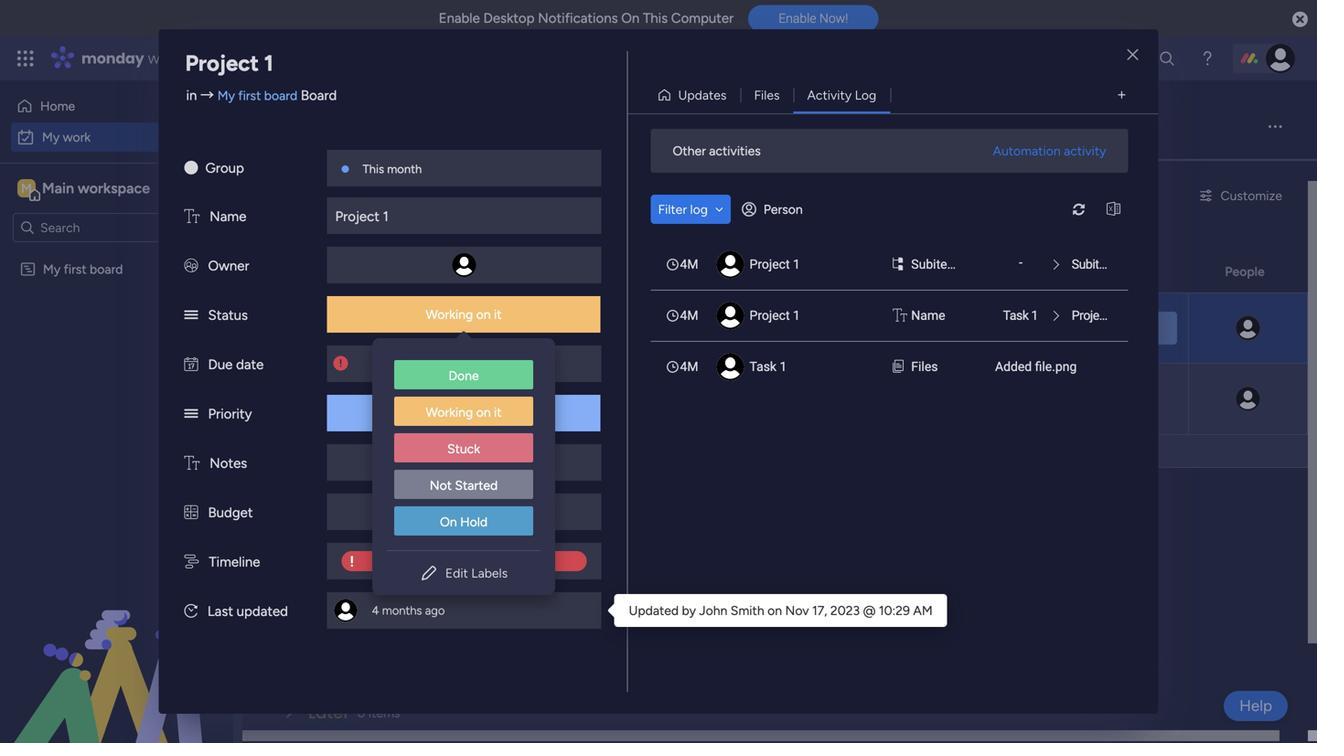 Task type: locate. For each thing, give the bounding box(es) containing it.
0 vertical spatial 16,
[[822, 321, 837, 336]]

16,
[[822, 321, 837, 336], [455, 357, 469, 372]]

1 horizontal spatial on
[[622, 10, 640, 27]]

0 horizontal spatial low
[[452, 406, 476, 421]]

dapulse numbers column image
[[184, 505, 198, 522]]

v2 multiple person column image
[[184, 258, 198, 275]]

my down "board"
[[270, 106, 312, 146]]

subitem down refresh icon
[[1072, 257, 1117, 272]]

subitem
[[1072, 257, 1117, 272], [327, 401, 382, 419]]

2 vertical spatial month
[[435, 375, 472, 390]]

low
[[1106, 321, 1130, 336], [452, 406, 476, 421]]

1 vertical spatial low
[[452, 406, 476, 421]]

1 horizontal spatial low
[[1106, 321, 1130, 336]]

2 vertical spatial 0
[[357, 706, 365, 722]]

first up + add item
[[325, 375, 348, 390]]

board down the search in workspace field
[[90, 262, 123, 277]]

my right →
[[218, 88, 235, 103]]

activity log button
[[794, 81, 891, 110]]

first down the search in workspace field
[[64, 262, 87, 277]]

v2 status image
[[184, 307, 198, 324], [184, 406, 198, 423]]

1 vertical spatial this month
[[409, 303, 472, 319]]

on inside option
[[476, 405, 491, 420]]

1 vertical spatial 4m
[[680, 308, 699, 323]]

2 enable from the left
[[779, 11, 817, 26]]

my down the search in workspace field
[[43, 262, 61, 277]]

board left "board"
[[264, 88, 298, 103]]

0 vertical spatial files
[[754, 87, 780, 103]]

project 1 inside button
[[496, 375, 546, 390]]

it inside option
[[494, 405, 502, 420]]

john smith image
[[1266, 44, 1296, 73]]

name for dapulse text column icon in list box
[[912, 308, 946, 323]]

1 v2 status image from the top
[[184, 307, 198, 324]]

0 vertical spatial 4m
[[680, 257, 699, 272]]

0 vertical spatial item
[[307, 188, 333, 204]]

1 horizontal spatial work
[[148, 48, 181, 69]]

1 horizontal spatial nov 16, 2023
[[797, 321, 867, 336]]

0 vertical spatial task 1
[[1004, 308, 1039, 323]]

1 button
[[369, 303, 381, 374]]

name for dapulse text column icon for project 1
[[210, 209, 247, 225]]

on hold option
[[394, 507, 533, 538]]

working up the done option
[[426, 307, 473, 323]]

0 inside today 0 items
[[368, 508, 376, 524]]

filter
[[658, 202, 687, 217]]

my first board button down past
[[299, 301, 390, 321]]

subitem inside the project 1 dialog
[[1072, 257, 1117, 272]]

0 vertical spatial name
[[210, 209, 247, 225]]

budget
[[208, 505, 253, 522]]

nov
[[797, 321, 820, 336], [430, 357, 452, 372], [786, 603, 809, 619]]

0 horizontal spatial 16,
[[455, 357, 469, 372]]

0 horizontal spatial subitem
[[327, 401, 382, 419]]

v2 status image for priority
[[184, 406, 198, 423]]

work for monday
[[148, 48, 181, 69]]

work right monday
[[148, 48, 181, 69]]

my inside my work option
[[42, 129, 60, 145]]

0 vertical spatial nov 16, 2023
[[797, 321, 867, 336]]

files inside button
[[754, 87, 780, 103]]

am
[[914, 603, 933, 619]]

2 vertical spatial dapulse text column image
[[184, 456, 200, 472]]

0 horizontal spatial on
[[440, 515, 457, 530]]

0 horizontal spatial v2 overdue deadline image
[[334, 356, 348, 373]]

edit labels button
[[387, 559, 541, 588]]

item
[[307, 188, 333, 204], [337, 444, 363, 460]]

month up the done option
[[435, 303, 472, 319]]

+
[[299, 444, 307, 460]]

v2 subtasks column small image
[[893, 255, 903, 275]]

0 vertical spatial my first board button
[[299, 301, 390, 321]]

customize button
[[1192, 181, 1290, 210]]

person button
[[735, 195, 814, 224]]

enable desktop notifications on this computer
[[439, 10, 734, 27]]

month up filter dashboard by text search box
[[387, 162, 422, 177]]

4m for subitems
[[680, 257, 699, 272]]

working on it up added
[[937, 321, 1013, 336]]

1 vertical spatial files
[[912, 360, 938, 375]]

1 horizontal spatial v2 overdue deadline image
[[768, 320, 782, 337]]

1 vertical spatial nov
[[430, 357, 452, 372]]

hold
[[460, 515, 488, 530]]

hide button
[[532, 181, 600, 210]]

4m
[[680, 257, 699, 272], [680, 308, 699, 323], [680, 360, 699, 375]]

enable for enable now!
[[779, 11, 817, 26]]

started
[[455, 478, 498, 494]]

1 horizontal spatial priority
[[1093, 264, 1136, 280]]

on up stuck
[[476, 405, 491, 420]]

action items
[[431, 457, 498, 471]]

my inside in → my first board board
[[218, 88, 235, 103]]

dapulse text column image for project 1
[[184, 209, 200, 225]]

1 vertical spatial nov 16, 2023
[[430, 357, 499, 372]]

enable left now!
[[779, 11, 817, 26]]

monday
[[81, 48, 144, 69]]

items inside today 0 items
[[379, 508, 411, 524]]

v2 status image down dapulse date column image
[[184, 406, 198, 423]]

v2 overdue deadline image
[[768, 320, 782, 337], [334, 356, 348, 373]]

dapulse date column image
[[184, 357, 198, 373]]

2023 for left v2 overdue deadline icon
[[472, 357, 499, 372]]

0 vertical spatial my first board
[[43, 262, 123, 277]]

enable left desktop
[[439, 10, 480, 27]]

0 horizontal spatial work
[[63, 129, 91, 145]]

item right new
[[307, 188, 333, 204]]

work inside option
[[63, 129, 91, 145]]

1 vertical spatial dapulse text column image
[[893, 307, 908, 326]]

1 horizontal spatial enable
[[779, 11, 817, 26]]

0 vertical spatial 2023
[[840, 321, 867, 336]]

2023
[[840, 321, 867, 336], [472, 357, 499, 372], [831, 603, 860, 619]]

dapulse text column image left notes at the left bottom of page
[[184, 456, 200, 472]]

0 vertical spatial low
[[1106, 321, 1130, 336]]

0 vertical spatial 0
[[368, 508, 376, 524]]

it down project 1 button
[[494, 405, 502, 420]]

2023 inside the project 1 dialog
[[472, 357, 499, 372]]

dapulse text column image inside list box
[[893, 307, 908, 326]]

my work link
[[11, 123, 222, 152]]

new item
[[277, 188, 333, 204]]

project 1 dialog
[[0, 0, 1318, 744]]

0 up months
[[397, 574, 405, 590]]

my first board button
[[299, 301, 390, 321], [299, 372, 390, 393]]

month for 1st this month button from the bottom
[[435, 375, 472, 390]]

my first board button up + add item
[[299, 372, 390, 393]]

1 vertical spatial 16,
[[455, 357, 469, 372]]

labels
[[472, 566, 508, 582]]

0 right today
[[368, 508, 376, 524]]

items right today
[[379, 508, 411, 524]]

1 inside button
[[373, 332, 377, 345]]

not started option
[[394, 470, 533, 501]]

working inside option
[[426, 405, 473, 420]]

on
[[622, 10, 640, 27], [440, 515, 457, 530]]

it up added
[[1005, 321, 1013, 336]]

0 for today
[[368, 508, 376, 524]]

0 horizontal spatial enable
[[439, 10, 480, 27]]

0 vertical spatial status
[[953, 264, 991, 280]]

work for my
[[63, 129, 91, 145]]

work
[[319, 106, 393, 146]]

on left the hold
[[440, 515, 457, 530]]

0
[[368, 508, 376, 524], [397, 574, 405, 590], [357, 706, 365, 722]]

dapulse text column image down v2 sun icon
[[184, 209, 200, 225]]

on up added
[[988, 321, 1002, 336]]

0 inside later 0 items
[[357, 706, 365, 722]]

refresh image
[[1065, 203, 1094, 216]]

@
[[863, 603, 876, 619]]

1 vertical spatial work
[[63, 129, 91, 145]]

month for second this month button from the bottom
[[435, 303, 472, 319]]

items inside past dates 2 items
[[415, 267, 447, 282]]

this month button down 2
[[403, 301, 478, 321]]

1 vertical spatial on
[[440, 515, 457, 530]]

done
[[449, 368, 479, 384]]

work down home on the left of page
[[63, 129, 91, 145]]

name down the group
[[210, 209, 247, 225]]

v2 status image up dapulse date column image
[[184, 307, 198, 324]]

nov 16, 2023
[[797, 321, 867, 336], [430, 357, 499, 372]]

my first board down the search in workspace field
[[43, 262, 123, 277]]

0 horizontal spatial name
[[210, 209, 247, 225]]

0 horizontal spatial list box
[[372, 346, 555, 551]]

subitem 1 up + add item
[[327, 401, 391, 419]]

0 vertical spatial month
[[387, 162, 422, 177]]

items up the started
[[469, 457, 498, 471]]

this left the week
[[308, 570, 342, 593]]

enable inside button
[[779, 11, 817, 26]]

name inside list box
[[912, 308, 946, 323]]

search everything image
[[1158, 49, 1177, 68]]

1 4m from the top
[[680, 257, 699, 272]]

0 horizontal spatial nov 16, 2023
[[430, 357, 499, 372]]

2 4m from the top
[[680, 308, 699, 323]]

1 vertical spatial subitem
[[327, 401, 382, 419]]

working up stuck
[[426, 405, 473, 420]]

edit
[[445, 566, 468, 582]]

notes
[[210, 456, 247, 472]]

first down past
[[325, 303, 348, 319]]

first
[[238, 88, 261, 103], [64, 262, 87, 277], [325, 303, 348, 319], [325, 375, 348, 390]]

1 horizontal spatial list box
[[651, 239, 1129, 393]]

subitem 1 down export to excel icon
[[1072, 257, 1126, 272]]

16, inside the project 1 dialog
[[455, 357, 469, 372]]

date
[[236, 357, 264, 373]]

list box
[[651, 239, 1129, 393], [372, 346, 555, 551]]

1 this month button from the top
[[403, 301, 478, 321]]

working down subitems
[[937, 321, 984, 336]]

0 vertical spatial this month
[[363, 162, 422, 177]]

items right 2
[[415, 267, 447, 282]]

on right smith at the bottom
[[768, 603, 782, 619]]

3 4m from the top
[[680, 360, 699, 375]]

this month button
[[403, 301, 478, 321], [403, 372, 478, 393]]

1 horizontal spatial task 1
[[1004, 308, 1039, 323]]

2 vertical spatial 4m
[[680, 360, 699, 375]]

1 horizontal spatial status
[[953, 264, 991, 280]]

status down owner
[[208, 307, 248, 324]]

option
[[0, 253, 233, 257]]

priority down export to excel icon
[[1093, 264, 1136, 280]]

not
[[430, 478, 452, 494]]

my first board down 1 button
[[305, 375, 385, 390]]

dapulse text column image for action
[[184, 456, 200, 472]]

dapulse timeline column image
[[184, 555, 199, 571]]

monday work management
[[81, 48, 284, 69]]

0 vertical spatial priority
[[1093, 264, 1136, 280]]

this
[[643, 10, 668, 27], [363, 162, 384, 177], [409, 303, 432, 319], [409, 375, 432, 390], [308, 570, 342, 593]]

dapulse text column image up v2 file column icon
[[893, 307, 908, 326]]

close image
[[1128, 48, 1139, 62]]

this month button up working on it option at the bottom left of page
[[403, 372, 478, 393]]

2 v2 status image from the top
[[184, 406, 198, 423]]

item right add
[[337, 444, 363, 460]]

2023 for the topmost v2 overdue deadline icon
[[840, 321, 867, 336]]

1 vertical spatial status
[[208, 307, 248, 324]]

last
[[208, 604, 233, 620]]

items inside this week 0 items
[[408, 574, 440, 590]]

m
[[21, 181, 32, 196]]

1 vertical spatial name
[[912, 308, 946, 323]]

task
[[1004, 308, 1029, 323], [750, 360, 777, 375]]

name down subitems
[[912, 308, 946, 323]]

nov inside the project 1 dialog
[[430, 357, 452, 372]]

task 1
[[1004, 308, 1039, 323], [750, 360, 787, 375]]

month
[[387, 162, 422, 177], [435, 303, 472, 319], [435, 375, 472, 390]]

nov 16, 2023 inside the project 1 dialog
[[430, 357, 499, 372]]

this month up working on it option at the bottom left of page
[[409, 375, 472, 390]]

items inside later 0 items
[[369, 706, 400, 722]]

priority up notes at the left bottom of page
[[208, 406, 252, 423]]

dapulse text column image
[[184, 209, 200, 225], [893, 307, 908, 326], [184, 456, 200, 472]]

1 vertical spatial 0
[[397, 574, 405, 590]]

column header
[[761, 256, 904, 287]]

1 vertical spatial priority
[[208, 406, 252, 423]]

1 vertical spatial my first board button
[[299, 372, 390, 393]]

items up ago
[[408, 574, 440, 590]]

enable for enable desktop notifications on this computer
[[439, 10, 480, 27]]

1 horizontal spatial item
[[337, 444, 363, 460]]

0 horizontal spatial status
[[208, 307, 248, 324]]

name
[[210, 209, 247, 225], [912, 308, 946, 323]]

hide
[[565, 188, 592, 204]]

my first board down past
[[305, 303, 385, 319]]

None search field
[[348, 181, 514, 210]]

this month up filter dashboard by text search box
[[363, 162, 422, 177]]

0 vertical spatial dapulse text column image
[[184, 209, 200, 225]]

on inside option
[[440, 515, 457, 530]]

0 horizontal spatial priority
[[208, 406, 252, 423]]

enable
[[439, 10, 480, 27], [779, 11, 817, 26]]

0 for later
[[357, 706, 365, 722]]

my first board list box
[[0, 250, 233, 532]]

0 horizontal spatial subitem 1
[[327, 401, 391, 419]]

enable now!
[[779, 11, 849, 26]]

items inside the project 1 dialog
[[469, 457, 498, 471]]

1 enable from the left
[[439, 10, 480, 27]]

working on it up stuck
[[426, 405, 502, 420]]

other
[[673, 143, 706, 159]]

4 months ago
[[372, 604, 445, 619]]

1 vertical spatial v2 overdue deadline image
[[334, 356, 348, 373]]

0 vertical spatial v2 status image
[[184, 307, 198, 324]]

status right 'v2 subtasks column small' icon
[[953, 264, 991, 280]]

files left activity
[[754, 87, 780, 103]]

1 horizontal spatial 0
[[368, 508, 376, 524]]

today
[[308, 504, 361, 528]]

1 vertical spatial v2 status image
[[184, 406, 198, 423]]

subitem up + add item
[[327, 401, 382, 419]]

this left computer
[[643, 10, 668, 27]]

1 horizontal spatial name
[[912, 308, 946, 323]]

this month down 2
[[409, 303, 472, 319]]

files button
[[741, 81, 794, 110]]

add view image
[[1119, 89, 1126, 102]]

items right later
[[369, 706, 400, 722]]

on up the done option
[[476, 307, 491, 323]]

on hold
[[440, 515, 488, 530]]

0 vertical spatial work
[[148, 48, 181, 69]]

0 horizontal spatial item
[[307, 188, 333, 204]]

files right v2 file column icon
[[912, 360, 938, 375]]

→
[[200, 87, 214, 104]]

0 vertical spatial this month button
[[403, 301, 478, 321]]

low inside the project 1 dialog
[[452, 406, 476, 421]]

customize
[[1221, 188, 1283, 204]]

past dates 2 items
[[308, 263, 447, 286]]

0 vertical spatial subitem 1
[[1072, 257, 1126, 272]]

done option
[[394, 361, 533, 392]]

help button
[[1225, 692, 1288, 722]]

1 horizontal spatial files
[[912, 360, 938, 375]]

on right the notifications on the left top of the page
[[622, 10, 640, 27]]

2 horizontal spatial 0
[[397, 574, 405, 590]]

my down home on the left of page
[[42, 129, 60, 145]]

0 horizontal spatial task 1
[[750, 360, 787, 375]]

dapulse close image
[[1293, 11, 1309, 29]]

today 0 items
[[308, 504, 411, 528]]

0 horizontal spatial files
[[754, 87, 780, 103]]

board inside list box
[[90, 262, 123, 277]]

files
[[754, 87, 780, 103], [912, 360, 938, 375]]

1 horizontal spatial subitem
[[1072, 257, 1117, 272]]

1 vertical spatial task
[[750, 360, 777, 375]]

filter log button
[[651, 195, 731, 224]]

2 vertical spatial my first board
[[305, 375, 385, 390]]

later
[[308, 702, 350, 725]]

1 horizontal spatial task
[[1004, 308, 1029, 323]]

first down "management"
[[238, 88, 261, 103]]

0 vertical spatial subitem
[[1072, 257, 1117, 272]]

month up working on it option at the bottom left of page
[[435, 375, 472, 390]]

1 vertical spatial month
[[435, 303, 472, 319]]

1 vertical spatial 2023
[[472, 357, 499, 372]]

project inside project 1 button
[[496, 375, 537, 390]]

1 vertical spatial this month button
[[403, 372, 478, 393]]

this down work in the top of the page
[[363, 162, 384, 177]]

my up add
[[305, 375, 322, 390]]

0 right later
[[357, 706, 365, 722]]

status
[[953, 264, 991, 280], [208, 307, 248, 324]]

1 horizontal spatial subitem 1
[[1072, 257, 1126, 272]]

0 horizontal spatial 0
[[357, 706, 365, 722]]

working
[[426, 307, 473, 323], [937, 321, 984, 336], [426, 405, 473, 420]]



Task type: describe. For each thing, give the bounding box(es) containing it.
10:29
[[879, 603, 910, 619]]

this week 0 items
[[308, 570, 440, 593]]

export to excel image
[[1099, 203, 1129, 216]]

not started
[[430, 478, 498, 494]]

17,
[[813, 603, 828, 619]]

dates
[[349, 263, 397, 286]]

add
[[310, 444, 334, 460]]

edit labels
[[445, 566, 508, 582]]

updates
[[679, 87, 727, 103]]

priority inside the project 1 dialog
[[208, 406, 252, 423]]

board down dates
[[351, 303, 385, 319]]

board
[[301, 87, 337, 104]]

list box containing done
[[372, 346, 555, 551]]

lottie animation image
[[0, 559, 233, 744]]

owner
[[208, 258, 249, 275]]

stuck option
[[394, 434, 533, 465]]

week
[[346, 570, 390, 593]]

activity
[[808, 87, 852, 103]]

my first board link
[[218, 88, 298, 103]]

1 horizontal spatial 16,
[[822, 321, 837, 336]]

1 vertical spatial my first board
[[305, 303, 385, 319]]

2 vertical spatial this month
[[409, 375, 472, 390]]

subitems
[[912, 257, 965, 272]]

log
[[690, 202, 708, 217]]

project 1 button
[[491, 372, 551, 393]]

2 vertical spatial 2023
[[831, 603, 860, 619]]

subitem 1 inside list box
[[1072, 257, 1126, 272]]

now!
[[820, 11, 849, 26]]

Search in workspace field
[[38, 217, 153, 238]]

$100
[[451, 506, 478, 520]]

due date
[[208, 357, 264, 373]]

workspace image
[[17, 178, 36, 199]]

first inside list box
[[64, 262, 87, 277]]

0 vertical spatial v2 overdue deadline image
[[768, 320, 782, 337]]

board down 1 button
[[351, 375, 385, 390]]

updated
[[237, 604, 288, 620]]

4m for name
[[680, 308, 699, 323]]

activities
[[709, 143, 761, 159]]

my inside my first board list box
[[43, 262, 61, 277]]

people
[[1226, 264, 1265, 280]]

1 vertical spatial subitem 1
[[327, 401, 391, 419]]

new
[[277, 188, 304, 204]]

angle down image
[[716, 203, 724, 216]]

desktop
[[484, 10, 535, 27]]

ago
[[425, 604, 445, 619]]

main
[[42, 180, 74, 197]]

activity
[[1064, 143, 1107, 159]]

2 this month button from the top
[[403, 372, 478, 393]]

0 inside this week 0 items
[[397, 574, 405, 590]]

working on it option
[[394, 397, 533, 428]]

person
[[764, 202, 803, 217]]

home link
[[11, 92, 222, 121]]

in
[[186, 87, 197, 104]]

1 inside button
[[541, 375, 546, 390]]

by
[[682, 603, 696, 619]]

automation activity
[[993, 143, 1107, 159]]

action
[[431, 457, 466, 471]]

4m for files
[[680, 360, 699, 375]]

this inside the project 1 dialog
[[363, 162, 384, 177]]

list box containing 4m
[[651, 239, 1129, 393]]

workspace selection element
[[17, 178, 153, 201]]

0 horizontal spatial task
[[750, 360, 777, 375]]

v2 file column image
[[893, 358, 904, 377]]

last updated
[[208, 604, 288, 620]]

john
[[699, 603, 728, 619]]

help image
[[1199, 49, 1217, 68]]

updated
[[629, 603, 679, 619]]

Filter dashboard by text search field
[[348, 181, 514, 210]]

in → my first board board
[[186, 87, 337, 104]]

board inside in → my first board board
[[264, 88, 298, 103]]

this month inside the project 1 dialog
[[363, 162, 422, 177]]

v2 pulse updated log image
[[184, 604, 198, 620]]

main workspace
[[42, 180, 150, 197]]

updated by john smith on nov 17, 2023 @ 10:29 am
[[629, 603, 933, 619]]

first inside in → my first board board
[[238, 88, 261, 103]]

automation activity button
[[986, 136, 1114, 166]]

v2 sun image
[[184, 160, 198, 177]]

working on it up the done option
[[426, 307, 502, 323]]

monday marketplace image
[[1114, 49, 1132, 68]]

0 vertical spatial nov
[[797, 321, 820, 336]]

item inside new item button
[[307, 188, 333, 204]]

automation
[[993, 143, 1061, 159]]

status inside the project 1 dialog
[[208, 307, 248, 324]]

1 vertical spatial task 1
[[750, 360, 787, 375]]

months
[[382, 604, 422, 619]]

my work
[[270, 106, 393, 146]]

my work
[[42, 129, 91, 145]]

0 vertical spatial task
[[1004, 308, 1029, 323]]

timeline
[[209, 555, 260, 571]]

stuck
[[447, 442, 480, 457]]

nov 16, 2023 for left v2 overdue deadline icon
[[430, 357, 499, 372]]

help
[[1240, 697, 1273, 716]]

0 vertical spatial on
[[622, 10, 640, 27]]

enable now! button
[[749, 5, 879, 32]]

this down 2
[[409, 303, 432, 319]]

select product image
[[16, 49, 35, 68]]

my first board inside list box
[[43, 262, 123, 277]]

home
[[40, 98, 75, 114]]

my down past
[[305, 303, 322, 319]]

v2 status image for status
[[184, 307, 198, 324]]

month inside the project 1 dialog
[[387, 162, 422, 177]]

notifications
[[538, 10, 618, 27]]

added
[[996, 360, 1032, 375]]

past
[[308, 263, 345, 286]]

lottie animation element
[[0, 559, 233, 744]]

this left done
[[409, 375, 432, 390]]

+ add item
[[299, 444, 363, 460]]

other activities
[[673, 143, 761, 159]]

it up the done option
[[494, 307, 502, 323]]

home option
[[11, 92, 222, 121]]

computer
[[671, 10, 734, 27]]

4
[[372, 604, 379, 619]]

nov 16, 2023 for the topmost v2 overdue deadline icon
[[797, 321, 867, 336]]

added file.png
[[996, 360, 1077, 375]]

search image
[[492, 189, 507, 203]]

file.png
[[1036, 360, 1077, 375]]

log
[[855, 87, 877, 103]]

updates button
[[650, 81, 741, 110]]

activity log
[[808, 87, 877, 103]]

1 my first board button from the top
[[299, 301, 390, 321]]

working on it inside working on it option
[[426, 405, 502, 420]]

my work option
[[11, 123, 222, 152]]

group
[[205, 160, 244, 177]]

2 vertical spatial nov
[[786, 603, 809, 619]]

new item button
[[270, 181, 340, 210]]

1 vertical spatial item
[[337, 444, 363, 460]]

later 0 items
[[308, 702, 400, 725]]

2
[[405, 267, 412, 282]]

2 my first board button from the top
[[299, 372, 390, 393]]

management
[[185, 48, 284, 69]]

smith
[[731, 603, 765, 619]]



Task type: vqa. For each thing, say whether or not it's contained in the screenshot.
Name to the right
yes



